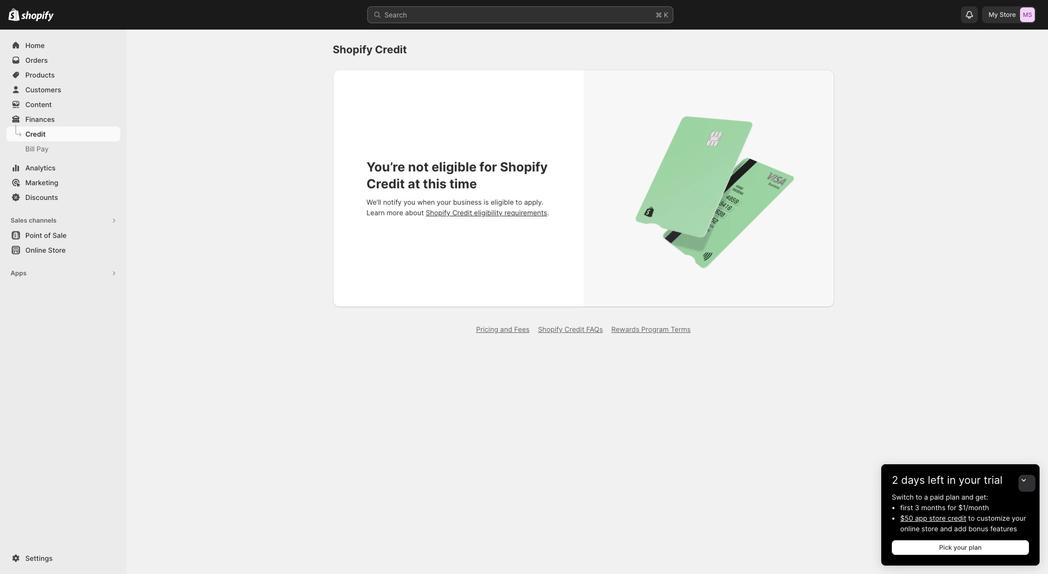 Task type: locate. For each thing, give the bounding box(es) containing it.
and left fees
[[500, 325, 513, 334]]

credit for shopify credit faqs
[[565, 325, 585, 334]]

features
[[991, 525, 1018, 533]]

2 vertical spatial and
[[941, 525, 953, 533]]

0 vertical spatial plan
[[946, 493, 960, 502]]

your right pick
[[954, 544, 968, 552]]

2 vertical spatial to
[[969, 514, 975, 523]]

to up requirements
[[516, 198, 523, 206]]

eligibility
[[474, 209, 503, 217]]

credit down you're
[[367, 176, 405, 192]]

1 vertical spatial eligible
[[491, 198, 514, 206]]

online
[[25, 246, 46, 255]]

shopify for shopify credit faqs
[[538, 325, 563, 334]]

2 days left in your trial
[[892, 474, 1003, 487]]

store right my
[[1000, 11, 1016, 18]]

eligible up time
[[432, 159, 477, 175]]

1 horizontal spatial store
[[1000, 11, 1016, 18]]

0 horizontal spatial for
[[480, 159, 497, 175]]

a
[[925, 493, 929, 502]]

apps button
[[6, 266, 120, 281]]

and for switch
[[962, 493, 974, 502]]

for inside 2 days left in your trial element
[[948, 504, 957, 512]]

1 horizontal spatial and
[[941, 525, 953, 533]]

0 horizontal spatial to
[[516, 198, 523, 206]]

and
[[500, 325, 513, 334], [962, 493, 974, 502], [941, 525, 953, 533]]

sale
[[52, 231, 67, 240]]

business
[[453, 198, 482, 206]]

for inside you're not eligible for shopify credit at this time
[[480, 159, 497, 175]]

switch to a paid plan and get:
[[892, 493, 989, 502]]

store
[[930, 514, 946, 523], [922, 525, 939, 533]]

store down $50 app store credit
[[922, 525, 939, 533]]

1 vertical spatial and
[[962, 493, 974, 502]]

credit down 'search'
[[375, 43, 407, 56]]

plan down bonus
[[969, 544, 982, 552]]

your inside the we'll notify you when your business is eligible to apply. learn more about
[[437, 198, 451, 206]]

switch
[[892, 493, 914, 502]]

faqs
[[587, 325, 603, 334]]

1 vertical spatial plan
[[969, 544, 982, 552]]

program
[[642, 325, 669, 334]]

products
[[25, 71, 55, 79]]

your
[[437, 198, 451, 206], [959, 474, 981, 487], [1012, 514, 1027, 523], [954, 544, 968, 552]]

products link
[[6, 68, 120, 82]]

apply.
[[524, 198, 544, 206]]

and left add
[[941, 525, 953, 533]]

2 days left in your trial button
[[882, 465, 1040, 487]]

shopify credit eligibility requirements link
[[426, 209, 547, 217]]

online
[[901, 525, 920, 533]]

learn
[[367, 209, 385, 217]]

you're not eligible for shopify credit at this time
[[367, 159, 548, 192]]

to
[[516, 198, 523, 206], [916, 493, 923, 502], [969, 514, 975, 523]]

bill
[[25, 145, 35, 153]]

0 vertical spatial for
[[480, 159, 497, 175]]

apps
[[11, 269, 27, 277]]

to inside the we'll notify you when your business is eligible to apply. learn more about
[[516, 198, 523, 206]]

pick your plan link
[[892, 541, 1030, 556]]

$50
[[901, 514, 914, 523]]

for up credit
[[948, 504, 957, 512]]

1 horizontal spatial plan
[[969, 544, 982, 552]]

0 vertical spatial and
[[500, 325, 513, 334]]

home
[[25, 41, 45, 50]]

discounts
[[25, 193, 58, 202]]

0 horizontal spatial plan
[[946, 493, 960, 502]]

point of sale link
[[6, 228, 120, 243]]

your right when
[[437, 198, 451, 206]]

channels
[[29, 216, 57, 224]]

credit
[[948, 514, 967, 523]]

your up features
[[1012, 514, 1027, 523]]

bill pay
[[25, 145, 49, 153]]

finances link
[[6, 112, 120, 127]]

home link
[[6, 38, 120, 53]]

0 horizontal spatial eligible
[[432, 159, 477, 175]]

plan up first 3 months for $1/month
[[946, 493, 960, 502]]

of
[[44, 231, 51, 240]]

1 vertical spatial to
[[916, 493, 923, 502]]

analytics
[[25, 164, 56, 172]]

store down "sale"
[[48, 246, 66, 255]]

fees
[[515, 325, 530, 334]]

0 vertical spatial store
[[930, 514, 946, 523]]

0 horizontal spatial store
[[48, 246, 66, 255]]

eligible right is
[[491, 198, 514, 206]]

my
[[989, 11, 999, 18]]

shopify image
[[8, 8, 20, 21]]

shopify credit
[[333, 43, 407, 56]]

credit
[[375, 43, 407, 56], [25, 130, 46, 138], [367, 176, 405, 192], [453, 209, 472, 217], [565, 325, 585, 334]]

for for shopify
[[480, 159, 497, 175]]

left
[[928, 474, 945, 487]]

and up $1/month
[[962, 493, 974, 502]]

credit down business
[[453, 209, 472, 217]]

1 vertical spatial store
[[922, 525, 939, 533]]

shopify
[[333, 43, 373, 56], [500, 159, 548, 175], [426, 209, 451, 217], [538, 325, 563, 334]]

pick
[[940, 544, 953, 552]]

trial
[[984, 474, 1003, 487]]

1 horizontal spatial eligible
[[491, 198, 514, 206]]

and inside to customize your online store and add bonus features
[[941, 525, 953, 533]]

pricing
[[476, 325, 499, 334]]

pay
[[37, 145, 49, 153]]

shopify inside you're not eligible for shopify credit at this time
[[500, 159, 548, 175]]

1 horizontal spatial for
[[948, 504, 957, 512]]

to down $1/month
[[969, 514, 975, 523]]

store inside to customize your online store and add bonus features
[[922, 525, 939, 533]]

store inside the online store link
[[48, 246, 66, 255]]

0 vertical spatial store
[[1000, 11, 1016, 18]]

to left a
[[916, 493, 923, 502]]

for up is
[[480, 159, 497, 175]]

0 vertical spatial to
[[516, 198, 523, 206]]

my store image
[[1021, 7, 1035, 22]]

settings
[[25, 554, 53, 563]]

credit for shopify credit
[[375, 43, 407, 56]]

plan
[[946, 493, 960, 502], [969, 544, 982, 552]]

2 horizontal spatial and
[[962, 493, 974, 502]]

you're
[[367, 159, 405, 175]]

months
[[922, 504, 946, 512]]

for
[[480, 159, 497, 175], [948, 504, 957, 512]]

orders
[[25, 56, 48, 64]]

1 vertical spatial for
[[948, 504, 957, 512]]

your right 'in'
[[959, 474, 981, 487]]

credit up bill pay on the left of page
[[25, 130, 46, 138]]

search
[[385, 11, 407, 19]]

store down months
[[930, 514, 946, 523]]

1 vertical spatial store
[[48, 246, 66, 255]]

2 horizontal spatial to
[[969, 514, 975, 523]]

0 horizontal spatial and
[[500, 325, 513, 334]]

to inside to customize your online store and add bonus features
[[969, 514, 975, 523]]

credit inside you're not eligible for shopify credit at this time
[[367, 176, 405, 192]]

0 vertical spatial eligible
[[432, 159, 477, 175]]

credit left 'faqs' at the right bottom
[[565, 325, 585, 334]]

marketing link
[[6, 175, 120, 190]]

eligible
[[432, 159, 477, 175], [491, 198, 514, 206]]

store
[[1000, 11, 1016, 18], [48, 246, 66, 255]]

finances
[[25, 115, 55, 124]]



Task type: describe. For each thing, give the bounding box(es) containing it.
more
[[387, 209, 403, 217]]

rewards program terms
[[612, 325, 691, 334]]

shopify credit card image
[[604, 96, 815, 281]]

days
[[902, 474, 925, 487]]

shopify credit faqs link
[[538, 325, 603, 334]]

in
[[948, 474, 956, 487]]

add
[[955, 525, 967, 533]]

to customize your online store and add bonus features
[[901, 514, 1027, 533]]

your inside to customize your online store and add bonus features
[[1012, 514, 1027, 523]]

pick your plan
[[940, 544, 982, 552]]

not
[[408, 159, 429, 175]]

sales
[[11, 216, 27, 224]]

this
[[423, 176, 447, 192]]

your inside dropdown button
[[959, 474, 981, 487]]

store for online store
[[48, 246, 66, 255]]

paid
[[931, 493, 944, 502]]

2 days left in your trial element
[[882, 492, 1040, 566]]

content link
[[6, 97, 120, 112]]

and inside button
[[500, 325, 513, 334]]

pricing and fees
[[476, 325, 530, 334]]

store for my store
[[1000, 11, 1016, 18]]

get:
[[976, 493, 989, 502]]

pricing and fees button
[[470, 322, 536, 337]]

discounts link
[[6, 190, 120, 205]]

and for to
[[941, 525, 953, 533]]

shopify image
[[21, 11, 54, 22]]

eligible inside you're not eligible for shopify credit at this time
[[432, 159, 477, 175]]

online store
[[25, 246, 66, 255]]

content
[[25, 100, 52, 109]]

3
[[916, 504, 920, 512]]

bonus
[[969, 525, 989, 533]]

marketing
[[25, 178, 58, 187]]

eligible inside the we'll notify you when your business is eligible to apply. learn more about
[[491, 198, 514, 206]]

customize
[[977, 514, 1011, 523]]

notify
[[383, 198, 402, 206]]

point of sale
[[25, 231, 67, 240]]

requirements
[[505, 209, 547, 217]]

customers
[[25, 86, 61, 94]]

online store button
[[0, 243, 127, 258]]

credit inside credit link
[[25, 130, 46, 138]]

⌘
[[656, 11, 662, 19]]

at
[[408, 176, 420, 192]]

⌘ k
[[656, 11, 669, 19]]

is
[[484, 198, 489, 206]]

rewards
[[612, 325, 640, 334]]

analytics link
[[6, 161, 120, 175]]

k
[[664, 11, 669, 19]]

customers link
[[6, 82, 120, 97]]

point
[[25, 231, 42, 240]]

$50 app store credit
[[901, 514, 967, 523]]

for for $1/month
[[948, 504, 957, 512]]

first
[[901, 504, 914, 512]]

sales channels button
[[6, 213, 120, 228]]

online store link
[[6, 243, 120, 258]]

point of sale button
[[0, 228, 127, 243]]

credit link
[[6, 127, 120, 142]]

.
[[547, 209, 549, 217]]

sales channels
[[11, 216, 57, 224]]

settings link
[[6, 551, 120, 566]]

1 horizontal spatial to
[[916, 493, 923, 502]]

terms
[[671, 325, 691, 334]]

app
[[916, 514, 928, 523]]

credit for shopify credit eligibility requirements .
[[453, 209, 472, 217]]

first 3 months for $1/month
[[901, 504, 990, 512]]

$1/month
[[959, 504, 990, 512]]

shopify for shopify credit eligibility requirements .
[[426, 209, 451, 217]]

$50 app store credit link
[[901, 514, 967, 523]]

bill pay link
[[6, 142, 120, 156]]

my store
[[989, 11, 1016, 18]]

plan inside pick your plan link
[[969, 544, 982, 552]]

time
[[450, 176, 477, 192]]

about
[[405, 209, 424, 217]]

when
[[418, 198, 435, 206]]

we'll notify you when your business is eligible to apply. learn more about
[[367, 198, 544, 217]]

rewards program terms link
[[612, 325, 691, 334]]

shopify for shopify credit
[[333, 43, 373, 56]]



Task type: vqa. For each thing, say whether or not it's contained in the screenshot.
HEADBAND link
no



